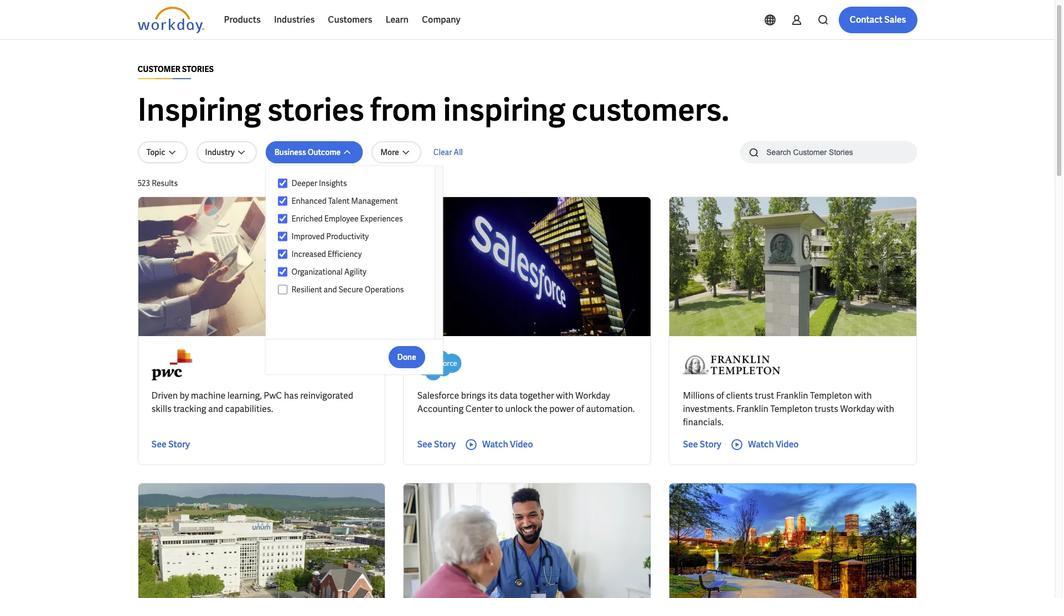 Task type: vqa. For each thing, say whether or not it's contained in the screenshot.
BUSINESS OUTCOME button
yes



Task type: describe. For each thing, give the bounding box(es) containing it.
inspiring stories from inspiring customers.
[[138, 90, 729, 130]]

capabilities.
[[225, 403, 273, 415]]

clear all button
[[430, 141, 466, 163]]

improved productivity link
[[287, 230, 424, 243]]

Search Customer Stories text field
[[760, 142, 896, 162]]

management
[[351, 196, 398, 206]]

enriched employee experiences
[[292, 214, 403, 224]]

organizational agility link
[[287, 265, 424, 279]]

all
[[454, 147, 463, 157]]

secure
[[339, 285, 363, 295]]

of inside millions of clients trust franklin templeton with investments. franklin templeton trusts workday with financials.
[[717, 390, 724, 402]]

0 vertical spatial templeton
[[810, 390, 853, 402]]

watch video link for franklin
[[730, 438, 799, 451]]

by
[[180, 390, 189, 402]]

resilient and secure operations link
[[287, 283, 424, 296]]

with inside salesforce brings its data together with workday accounting center to unlock the power of automation.
[[556, 390, 574, 402]]

stories
[[182, 64, 214, 74]]

customer stories
[[138, 64, 214, 74]]

outcome
[[308, 147, 341, 157]]

clear all
[[434, 147, 463, 157]]

increased efficiency link
[[287, 248, 424, 261]]

topic button
[[138, 141, 188, 163]]

millions of clients trust franklin templeton with investments. franklin templeton trusts workday with financials.
[[683, 390, 895, 428]]

watch for center
[[482, 439, 508, 450]]

video for to
[[510, 439, 533, 450]]

pricewaterhousecoopers global licensing services corporation (pwc) image
[[151, 349, 192, 380]]

from
[[370, 90, 437, 130]]

resilient and secure operations
[[292, 285, 404, 295]]

1 see story link from the left
[[151, 438, 190, 451]]

salesforce brings its data together with workday accounting center to unlock the power of automation.
[[417, 390, 635, 415]]

customers.
[[572, 90, 729, 130]]

2 horizontal spatial with
[[877, 403, 895, 415]]

investments.
[[683, 403, 735, 415]]

experiences
[[360, 214, 403, 224]]

enhanced talent management link
[[287, 194, 424, 208]]

driven by machine learning, pwc has reinvigorated skills tracking and capabilities.
[[151, 390, 353, 415]]

resilient
[[292, 285, 322, 295]]

clients
[[726, 390, 753, 402]]

done
[[397, 352, 416, 362]]

watch video link for center
[[465, 438, 533, 451]]

together
[[520, 390, 554, 402]]

workday inside salesforce brings its data together with workday accounting center to unlock the power of automation.
[[576, 390, 610, 402]]

insights
[[319, 178, 347, 188]]

0 vertical spatial franklin
[[776, 390, 808, 402]]

more
[[381, 147, 399, 157]]

topic
[[146, 147, 165, 157]]

products button
[[217, 7, 267, 33]]

pwc
[[264, 390, 282, 402]]

enriched employee experiences link
[[287, 212, 424, 225]]

agility
[[344, 267, 366, 277]]

to
[[495, 403, 503, 415]]

0 horizontal spatial franklin
[[737, 403, 769, 415]]

industries button
[[267, 7, 321, 33]]

clear
[[434, 147, 452, 157]]

more button
[[372, 141, 421, 163]]

story for millions of clients trust franklin templeton with investments. franklin templeton trusts workday with financials.
[[700, 439, 722, 450]]

unlock
[[505, 403, 532, 415]]

skills
[[151, 403, 172, 415]]

see story link for salesforce brings its data together with workday accounting center to unlock the power of automation.
[[417, 438, 456, 451]]

automation.
[[586, 403, 635, 415]]

company button
[[415, 7, 467, 33]]

see story for salesforce brings its data together with workday accounting center to unlock the power of automation.
[[417, 439, 456, 450]]

enhanced talent management
[[292, 196, 398, 206]]

power
[[550, 403, 575, 415]]

company
[[422, 14, 461, 25]]

deeper insights link
[[287, 177, 424, 190]]

operations
[[365, 285, 404, 295]]

millions
[[683, 390, 715, 402]]

productivity
[[326, 232, 369, 241]]

contact sales link
[[839, 7, 917, 33]]

accounting
[[417, 403, 464, 415]]

tracking
[[173, 403, 206, 415]]

trust
[[755, 390, 774, 402]]

and inside resilient and secure operations link
[[324, 285, 337, 295]]

learning,
[[227, 390, 262, 402]]

stories
[[267, 90, 364, 130]]

contact
[[850, 14, 883, 25]]

523 results
[[138, 178, 178, 188]]

watch for franklin
[[748, 439, 774, 450]]

customers
[[328, 14, 372, 25]]

industry
[[205, 147, 235, 157]]

has
[[284, 390, 298, 402]]



Task type: locate. For each thing, give the bounding box(es) containing it.
0 horizontal spatial watch video
[[482, 439, 533, 450]]

story down accounting
[[434, 439, 456, 450]]

1 watch from the left
[[482, 439, 508, 450]]

2 story from the left
[[434, 439, 456, 450]]

templeton down trust
[[771, 403, 813, 415]]

1 horizontal spatial watch video link
[[730, 438, 799, 451]]

0 horizontal spatial of
[[576, 403, 584, 415]]

1 horizontal spatial and
[[324, 285, 337, 295]]

driven
[[151, 390, 178, 402]]

the
[[534, 403, 548, 415]]

enriched
[[292, 214, 323, 224]]

2 horizontal spatial see
[[683, 439, 698, 450]]

see story link down accounting
[[417, 438, 456, 451]]

franklin right trust
[[776, 390, 808, 402]]

workday
[[576, 390, 610, 402], [841, 403, 875, 415]]

watch video down to
[[482, 439, 533, 450]]

employee
[[324, 214, 359, 224]]

financials.
[[683, 417, 724, 428]]

see story down accounting
[[417, 439, 456, 450]]

0 horizontal spatial watch video link
[[465, 438, 533, 451]]

watch video link down millions of clients trust franklin templeton with investments. franklin templeton trusts workday with financials.
[[730, 438, 799, 451]]

industry button
[[196, 141, 257, 163]]

0 horizontal spatial with
[[556, 390, 574, 402]]

story down financials.
[[700, 439, 722, 450]]

improved productivity
[[292, 232, 369, 241]]

1 watch video from the left
[[482, 439, 533, 450]]

increased
[[292, 249, 326, 259]]

1 see story from the left
[[151, 439, 190, 450]]

story
[[168, 439, 190, 450], [434, 439, 456, 450], [700, 439, 722, 450]]

of inside salesforce brings its data together with workday accounting center to unlock the power of automation.
[[576, 403, 584, 415]]

2 video from the left
[[776, 439, 799, 450]]

None checkbox
[[278, 196, 287, 206], [278, 214, 287, 224], [278, 196, 287, 206], [278, 214, 287, 224]]

523
[[138, 178, 150, 188]]

see story link
[[151, 438, 190, 451], [417, 438, 456, 451], [683, 438, 722, 451]]

video down unlock
[[510, 439, 533, 450]]

learn button
[[379, 7, 415, 33]]

0 vertical spatial of
[[717, 390, 724, 402]]

results
[[152, 178, 178, 188]]

1 vertical spatial and
[[208, 403, 223, 415]]

and down organizational agility
[[324, 285, 337, 295]]

contact sales
[[850, 14, 906, 25]]

2 horizontal spatial see story
[[683, 439, 722, 450]]

story for salesforce brings its data together with workday accounting center to unlock the power of automation.
[[434, 439, 456, 450]]

3 see story link from the left
[[683, 438, 722, 451]]

video down millions of clients trust franklin templeton with investments. franklin templeton trusts workday with financials.
[[776, 439, 799, 450]]

2 see story from the left
[[417, 439, 456, 450]]

story down tracking
[[168, 439, 190, 450]]

customers button
[[321, 7, 379, 33]]

talent
[[328, 196, 350, 206]]

3 see story from the left
[[683, 439, 722, 450]]

1 story from the left
[[168, 439, 190, 450]]

3 see from the left
[[683, 439, 698, 450]]

organizational
[[292, 267, 343, 277]]

1 horizontal spatial story
[[434, 439, 456, 450]]

1 vertical spatial franklin
[[737, 403, 769, 415]]

watch video for to
[[482, 439, 533, 450]]

watch video
[[482, 439, 533, 450], [748, 439, 799, 450]]

see for salesforce brings its data together with workday accounting center to unlock the power of automation.
[[417, 439, 432, 450]]

watch video link down to
[[465, 438, 533, 451]]

watch down millions of clients trust franklin templeton with investments. franklin templeton trusts workday with financials.
[[748, 439, 774, 450]]

1 vertical spatial templeton
[[771, 403, 813, 415]]

products
[[224, 14, 261, 25]]

see
[[151, 439, 167, 450], [417, 439, 432, 450], [683, 439, 698, 450]]

1 horizontal spatial see
[[417, 439, 432, 450]]

0 horizontal spatial see story link
[[151, 438, 190, 451]]

workday right trusts
[[841, 403, 875, 415]]

franklin down trust
[[737, 403, 769, 415]]

efficiency
[[328, 249, 362, 259]]

1 vertical spatial of
[[576, 403, 584, 415]]

video for templeton
[[776, 439, 799, 450]]

templeton
[[810, 390, 853, 402], [771, 403, 813, 415]]

brings
[[461, 390, 486, 402]]

inspiring
[[443, 90, 566, 130]]

0 vertical spatial and
[[324, 285, 337, 295]]

2 watch video from the left
[[748, 439, 799, 450]]

watch video down millions of clients trust franklin templeton with investments. franklin templeton trusts workday with financials.
[[748, 439, 799, 450]]

and inside driven by machine learning, pwc has reinvigorated skills tracking and capabilities.
[[208, 403, 223, 415]]

improved
[[292, 232, 325, 241]]

and down the 'machine'
[[208, 403, 223, 415]]

see story
[[151, 439, 190, 450], [417, 439, 456, 450], [683, 439, 722, 450]]

1 horizontal spatial see story link
[[417, 438, 456, 451]]

of right the power at the bottom right
[[576, 403, 584, 415]]

1 horizontal spatial of
[[717, 390, 724, 402]]

done button
[[389, 346, 425, 368]]

industries
[[274, 14, 315, 25]]

learn
[[386, 14, 409, 25]]

0 horizontal spatial watch
[[482, 439, 508, 450]]

2 watch from the left
[[748, 439, 774, 450]]

franklin templeton companies, llc image
[[683, 349, 781, 380]]

see story link down financials.
[[683, 438, 722, 451]]

see down accounting
[[417, 439, 432, 450]]

1 watch video link from the left
[[465, 438, 533, 451]]

1 video from the left
[[510, 439, 533, 450]]

see story down financials.
[[683, 439, 722, 450]]

see down financials.
[[683, 439, 698, 450]]

1 horizontal spatial watch video
[[748, 439, 799, 450]]

1 horizontal spatial see story
[[417, 439, 456, 450]]

its
[[488, 390, 498, 402]]

go to the homepage image
[[138, 7, 204, 33]]

see story down the skills
[[151, 439, 190, 450]]

1 horizontal spatial with
[[855, 390, 872, 402]]

enhanced
[[292, 196, 327, 206]]

reinvigorated
[[300, 390, 353, 402]]

0 horizontal spatial story
[[168, 439, 190, 450]]

1 horizontal spatial video
[[776, 439, 799, 450]]

inspiring
[[138, 90, 261, 130]]

templeton up trusts
[[810, 390, 853, 402]]

see for millions of clients trust franklin templeton with investments. franklin templeton trusts workday with financials.
[[683, 439, 698, 450]]

salesforce.com image
[[417, 349, 462, 380]]

1 horizontal spatial franklin
[[776, 390, 808, 402]]

2 horizontal spatial see story link
[[683, 438, 722, 451]]

1 vertical spatial workday
[[841, 403, 875, 415]]

increased efficiency
[[292, 249, 362, 259]]

2 see from the left
[[417, 439, 432, 450]]

of up the investments.
[[717, 390, 724, 402]]

deeper insights
[[292, 178, 347, 188]]

0 horizontal spatial workday
[[576, 390, 610, 402]]

2 horizontal spatial story
[[700, 439, 722, 450]]

data
[[500, 390, 518, 402]]

video
[[510, 439, 533, 450], [776, 439, 799, 450]]

1 horizontal spatial workday
[[841, 403, 875, 415]]

franklin
[[776, 390, 808, 402], [737, 403, 769, 415]]

trusts
[[815, 403, 839, 415]]

watch
[[482, 439, 508, 450], [748, 439, 774, 450]]

deeper
[[292, 178, 317, 188]]

salesforce
[[417, 390, 459, 402]]

2 watch video link from the left
[[730, 438, 799, 451]]

3 story from the left
[[700, 439, 722, 450]]

watch video link
[[465, 438, 533, 451], [730, 438, 799, 451]]

0 horizontal spatial and
[[208, 403, 223, 415]]

workday up automation.
[[576, 390, 610, 402]]

0 horizontal spatial video
[[510, 439, 533, 450]]

machine
[[191, 390, 226, 402]]

business
[[275, 147, 306, 157]]

None checkbox
[[278, 178, 287, 188], [278, 232, 287, 241], [278, 249, 287, 259], [278, 267, 287, 277], [278, 285, 287, 295], [278, 178, 287, 188], [278, 232, 287, 241], [278, 249, 287, 259], [278, 267, 287, 277], [278, 285, 287, 295]]

0 horizontal spatial see story
[[151, 439, 190, 450]]

watch down to
[[482, 439, 508, 450]]

1 horizontal spatial watch
[[748, 439, 774, 450]]

business outcome button
[[266, 141, 363, 163]]

see down the skills
[[151, 439, 167, 450]]

workday inside millions of clients trust franklin templeton with investments. franklin templeton trusts workday with financials.
[[841, 403, 875, 415]]

and
[[324, 285, 337, 295], [208, 403, 223, 415]]

center
[[466, 403, 493, 415]]

0 vertical spatial workday
[[576, 390, 610, 402]]

of
[[717, 390, 724, 402], [576, 403, 584, 415]]

see story for millions of clients trust franklin templeton with investments. franklin templeton trusts workday with financials.
[[683, 439, 722, 450]]

with
[[556, 390, 574, 402], [855, 390, 872, 402], [877, 403, 895, 415]]

see story link down the skills
[[151, 438, 190, 451]]

see story link for millions of clients trust franklin templeton with investments. franklin templeton trusts workday with financials.
[[683, 438, 722, 451]]

business outcome
[[275, 147, 341, 157]]

sales
[[885, 14, 906, 25]]

2 see story link from the left
[[417, 438, 456, 451]]

customer
[[138, 64, 180, 74]]

1 see from the left
[[151, 439, 167, 450]]

organizational agility
[[292, 267, 366, 277]]

0 horizontal spatial see
[[151, 439, 167, 450]]

watch video for templeton
[[748, 439, 799, 450]]



